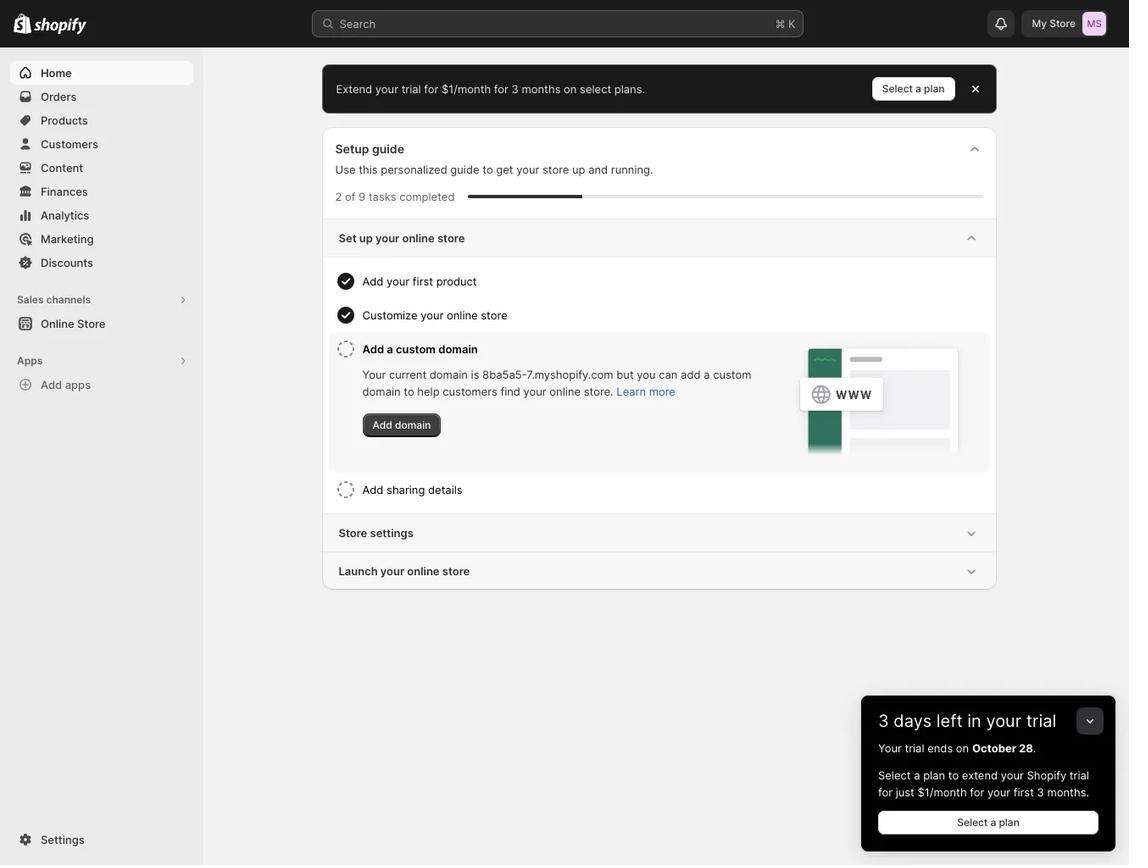 Task type: locate. For each thing, give the bounding box(es) containing it.
set up your online store
[[339, 232, 465, 245]]

learn more
[[617, 385, 676, 399]]

3 down shopify
[[1038, 786, 1045, 800]]

1 horizontal spatial select a plan
[[958, 817, 1020, 830]]

custom inside add a custom domain dropdown button
[[396, 343, 436, 356]]

home
[[41, 66, 72, 80]]

add for add a custom domain
[[363, 343, 384, 356]]

analytics link
[[10, 204, 193, 227]]

your
[[376, 82, 399, 96], [517, 163, 540, 176], [376, 232, 400, 245], [387, 275, 410, 288], [421, 309, 444, 322], [524, 385, 547, 399], [381, 565, 405, 578], [987, 712, 1022, 732], [1002, 769, 1025, 783], [988, 786, 1011, 800]]

add a custom domain element
[[363, 366, 766, 438]]

ends
[[928, 742, 954, 756]]

your
[[363, 368, 386, 382], [879, 742, 902, 756]]

trial inside select a plan to extend your shopify trial for just $1/month for your first 3 months.
[[1070, 769, 1090, 783]]

on right ends
[[957, 742, 970, 756]]

add inside add a custom domain dropdown button
[[363, 343, 384, 356]]

on left select
[[564, 82, 577, 96]]

to left 'extend'
[[949, 769, 959, 783]]

1 horizontal spatial first
[[1014, 786, 1035, 800]]

3
[[512, 82, 519, 96], [879, 712, 890, 732], [1038, 786, 1045, 800]]

trial up . in the bottom right of the page
[[1027, 712, 1057, 732]]

online down settings
[[407, 565, 440, 578]]

orders
[[41, 90, 77, 103]]

1 vertical spatial custom
[[713, 368, 752, 382]]

trial up months.
[[1070, 769, 1090, 783]]

add inside add domain link
[[373, 419, 393, 432]]

add right mark add sharing details as done icon
[[363, 483, 384, 497]]

discounts link
[[10, 251, 193, 275]]

shopify image
[[14, 13, 32, 34], [34, 18, 87, 35]]

1 vertical spatial on
[[957, 742, 970, 756]]

plan
[[925, 82, 945, 95], [924, 769, 946, 783], [1000, 817, 1020, 830]]

orders link
[[10, 85, 193, 109]]

up right set
[[359, 232, 373, 245]]

home link
[[10, 61, 193, 85]]

store up 8ba5a5-
[[481, 309, 508, 322]]

your right get
[[517, 163, 540, 176]]

for left just
[[879, 786, 893, 800]]

to inside select a plan to extend your shopify trial for just $1/month for your first 3 months.
[[949, 769, 959, 783]]

trial inside dropdown button
[[1027, 712, 1057, 732]]

your left current
[[363, 368, 386, 382]]

1 horizontal spatial store
[[339, 527, 368, 540]]

1 horizontal spatial your
[[879, 742, 902, 756]]

1 vertical spatial your
[[879, 742, 902, 756]]

sales
[[17, 293, 44, 306]]

guide
[[372, 142, 405, 156], [451, 163, 480, 176]]

your inside dropdown button
[[421, 309, 444, 322]]

add for add sharing details
[[363, 483, 384, 497]]

0 horizontal spatial custom
[[396, 343, 436, 356]]

use
[[335, 163, 356, 176]]

guide up this
[[372, 142, 405, 156]]

custom inside your current domain is 8ba5a5-7.myshopify.com but you can add a custom domain to help customers find your online store.
[[713, 368, 752, 382]]

add domain
[[373, 419, 431, 432]]

$1/month
[[442, 82, 491, 96], [918, 786, 967, 800]]

2 horizontal spatial to
[[949, 769, 959, 783]]

0 horizontal spatial on
[[564, 82, 577, 96]]

first inside dropdown button
[[413, 275, 433, 288]]

1 horizontal spatial 3
[[879, 712, 890, 732]]

your down the days
[[879, 742, 902, 756]]

launch your online store button
[[322, 553, 997, 590]]

1 horizontal spatial on
[[957, 742, 970, 756]]

a inside select a plan to extend your shopify trial for just $1/month for your first 3 months.
[[914, 769, 921, 783]]

store for my store
[[1050, 17, 1076, 30]]

learn
[[617, 385, 646, 399]]

store
[[543, 163, 569, 176], [438, 232, 465, 245], [481, 309, 508, 322], [443, 565, 470, 578]]

your up october
[[987, 712, 1022, 732]]

.
[[1034, 742, 1037, 756]]

this
[[359, 163, 378, 176]]

1 vertical spatial up
[[359, 232, 373, 245]]

2 of 9 tasks completed
[[335, 190, 455, 204]]

for down 'extend'
[[971, 786, 985, 800]]

$1/month right just
[[918, 786, 967, 800]]

tasks
[[369, 190, 397, 204]]

trial left ends
[[905, 742, 925, 756]]

launch
[[339, 565, 378, 578]]

1 vertical spatial select
[[879, 769, 911, 783]]

your right set
[[376, 232, 400, 245]]

domain up is
[[439, 343, 478, 356]]

2 vertical spatial store
[[339, 527, 368, 540]]

custom right add
[[713, 368, 752, 382]]

store inside dropdown button
[[339, 527, 368, 540]]

1 vertical spatial $1/month
[[918, 786, 967, 800]]

0 vertical spatial select a plan
[[883, 82, 945, 95]]

3 left the days
[[879, 712, 890, 732]]

add your first product button
[[363, 265, 983, 299]]

store inside button
[[77, 317, 106, 331]]

online down product
[[447, 309, 478, 322]]

customers
[[41, 137, 98, 151]]

for
[[424, 82, 439, 96], [494, 82, 509, 96], [879, 786, 893, 800], [971, 786, 985, 800]]

store right my
[[1050, 17, 1076, 30]]

add inside add your first product dropdown button
[[363, 275, 384, 288]]

just
[[896, 786, 915, 800]]

add inside dropdown button
[[363, 483, 384, 497]]

a inside dropdown button
[[387, 343, 393, 356]]

store left the and
[[543, 163, 569, 176]]

1 vertical spatial select a plan link
[[879, 812, 1099, 835]]

your right find
[[524, 385, 547, 399]]

add left apps
[[41, 378, 62, 392]]

to down current
[[404, 385, 415, 399]]

domain
[[439, 343, 478, 356], [430, 368, 468, 382], [363, 385, 401, 399], [395, 419, 431, 432]]

extend
[[963, 769, 998, 783]]

custom up current
[[396, 343, 436, 356]]

⌘ k
[[776, 17, 796, 31]]

guide left get
[[451, 163, 480, 176]]

add your first product
[[363, 275, 477, 288]]

0 horizontal spatial 3
[[512, 82, 519, 96]]

9
[[359, 190, 366, 204]]

setup guide
[[335, 142, 405, 156]]

domain down help
[[395, 419, 431, 432]]

3 days left in your trial element
[[862, 740, 1116, 852]]

my store
[[1033, 17, 1076, 30]]

select a plan to extend your shopify trial for just $1/month for your first 3 months.
[[879, 769, 1090, 800]]

custom
[[396, 343, 436, 356], [713, 368, 752, 382]]

0 vertical spatial your
[[363, 368, 386, 382]]

2 horizontal spatial store
[[1050, 17, 1076, 30]]

add inside add apps button
[[41, 378, 62, 392]]

1 vertical spatial store
[[77, 317, 106, 331]]

select a plan link
[[873, 77, 955, 101], [879, 812, 1099, 835]]

0 horizontal spatial your
[[363, 368, 386, 382]]

for left months
[[494, 82, 509, 96]]

2 vertical spatial select
[[958, 817, 988, 830]]

store.
[[584, 385, 614, 399]]

online down 7.myshopify.com
[[550, 385, 581, 399]]

0 vertical spatial 3
[[512, 82, 519, 96]]

⌘
[[776, 17, 786, 31]]

0 horizontal spatial $1/month
[[442, 82, 491, 96]]

for right 'extend'
[[424, 82, 439, 96]]

my store image
[[1083, 12, 1107, 36]]

store up launch
[[339, 527, 368, 540]]

a for select a plan link to the top
[[916, 82, 922, 95]]

28
[[1020, 742, 1034, 756]]

add for add domain
[[373, 419, 393, 432]]

1 horizontal spatial $1/month
[[918, 786, 967, 800]]

1 vertical spatial guide
[[451, 163, 480, 176]]

3 left months
[[512, 82, 519, 96]]

marketing link
[[10, 227, 193, 251]]

select
[[580, 82, 612, 96]]

0 vertical spatial guide
[[372, 142, 405, 156]]

2 vertical spatial 3
[[1038, 786, 1045, 800]]

0 horizontal spatial first
[[413, 275, 433, 288]]

0 vertical spatial first
[[413, 275, 433, 288]]

your inside your current domain is 8ba5a5-7.myshopify.com but you can add a custom domain to help customers find your online store.
[[363, 368, 386, 382]]

1 vertical spatial 3
[[879, 712, 890, 732]]

search
[[340, 17, 376, 31]]

2 horizontal spatial 3
[[1038, 786, 1045, 800]]

up inside set up your online store dropdown button
[[359, 232, 373, 245]]

domain down current
[[363, 385, 401, 399]]

to left get
[[483, 163, 493, 176]]

$1/month left months
[[442, 82, 491, 96]]

mark add sharing details as done image
[[335, 480, 356, 500]]

0 horizontal spatial up
[[359, 232, 373, 245]]

online store
[[41, 317, 106, 331]]

add down current
[[373, 419, 393, 432]]

0 vertical spatial select
[[883, 82, 913, 95]]

setup
[[335, 142, 369, 156]]

online
[[402, 232, 435, 245], [447, 309, 478, 322], [550, 385, 581, 399], [407, 565, 440, 578]]

add right mark add a custom domain as done icon
[[363, 343, 384, 356]]

trial
[[402, 82, 421, 96], [1027, 712, 1057, 732], [905, 742, 925, 756], [1070, 769, 1090, 783]]

0 vertical spatial to
[[483, 163, 493, 176]]

select a plan inside the 3 days left in your trial element
[[958, 817, 1020, 830]]

2 vertical spatial to
[[949, 769, 959, 783]]

0 horizontal spatial guide
[[372, 142, 405, 156]]

0 vertical spatial custom
[[396, 343, 436, 356]]

8ba5a5-
[[483, 368, 527, 382]]

1 vertical spatial first
[[1014, 786, 1035, 800]]

online inside your current domain is 8ba5a5-7.myshopify.com but you can add a custom domain to help customers find your online store.
[[550, 385, 581, 399]]

store settings button
[[322, 515, 997, 552]]

months
[[522, 82, 561, 96]]

a
[[916, 82, 922, 95], [387, 343, 393, 356], [704, 368, 710, 382], [914, 769, 921, 783], [991, 817, 997, 830]]

1 horizontal spatial up
[[573, 163, 586, 176]]

is
[[471, 368, 480, 382]]

1 horizontal spatial to
[[483, 163, 493, 176]]

customize
[[363, 309, 418, 322]]

0 horizontal spatial to
[[404, 385, 415, 399]]

a for add a custom domain dropdown button on the top of page
[[387, 343, 393, 356]]

domain up help
[[430, 368, 468, 382]]

1 horizontal spatial custom
[[713, 368, 752, 382]]

3 inside select a plan to extend your shopify trial for just $1/month for your first 3 months.
[[1038, 786, 1045, 800]]

plans.
[[615, 82, 646, 96]]

and
[[589, 163, 608, 176]]

1 vertical spatial select a plan
[[958, 817, 1020, 830]]

0 vertical spatial store
[[1050, 17, 1076, 30]]

get
[[496, 163, 514, 176]]

first left product
[[413, 275, 433, 288]]

select a plan link inside the 3 days left in your trial element
[[879, 812, 1099, 835]]

online down completed
[[402, 232, 435, 245]]

first down shopify
[[1014, 786, 1035, 800]]

online
[[41, 317, 74, 331]]

0 horizontal spatial store
[[77, 317, 106, 331]]

up left the and
[[573, 163, 586, 176]]

add
[[363, 275, 384, 288], [363, 343, 384, 356], [41, 378, 62, 392], [373, 419, 393, 432], [363, 483, 384, 497]]

trial right 'extend'
[[402, 82, 421, 96]]

settings
[[370, 527, 414, 540]]

store inside dropdown button
[[481, 309, 508, 322]]

on
[[564, 82, 577, 96], [957, 742, 970, 756]]

add up customize
[[363, 275, 384, 288]]

1 vertical spatial to
[[404, 385, 415, 399]]

0 vertical spatial on
[[564, 82, 577, 96]]

you
[[637, 368, 656, 382]]

k
[[789, 17, 796, 31]]

select a plan
[[883, 82, 945, 95], [958, 817, 1020, 830]]

your for your current domain is 8ba5a5-7.myshopify.com but you can add a custom domain to help customers find your online store.
[[363, 368, 386, 382]]

your up add a custom domain
[[421, 309, 444, 322]]

0 horizontal spatial select a plan
[[883, 82, 945, 95]]

analytics
[[41, 209, 89, 222]]

left
[[937, 712, 963, 732]]

1 vertical spatial plan
[[924, 769, 946, 783]]

store down sales channels button
[[77, 317, 106, 331]]



Task type: vqa. For each thing, say whether or not it's contained in the screenshot.
the Select a plan 'link' in the 3 Days Left In Your Trial Element Select A Plan
yes



Task type: describe. For each thing, give the bounding box(es) containing it.
add for add your first product
[[363, 275, 384, 288]]

discounts
[[41, 256, 93, 270]]

finances
[[41, 185, 88, 198]]

find
[[501, 385, 521, 399]]

marketing
[[41, 232, 94, 246]]

sales channels button
[[10, 288, 193, 312]]

your right 'extend'
[[376, 82, 399, 96]]

first inside select a plan to extend your shopify trial for just $1/month for your first 3 months.
[[1014, 786, 1035, 800]]

1 horizontal spatial shopify image
[[34, 18, 87, 35]]

add sharing details button
[[363, 473, 983, 507]]

a for select a plan link inside the 3 days left in your trial element
[[991, 817, 997, 830]]

select inside select a plan to extend your shopify trial for just $1/month for your first 3 months.
[[879, 769, 911, 783]]

finances link
[[10, 180, 193, 204]]

mark add a custom domain as done image
[[335, 339, 356, 360]]

a inside your current domain is 8ba5a5-7.myshopify.com but you can add a custom domain to help customers find your online store.
[[704, 368, 710, 382]]

apps button
[[10, 349, 193, 373]]

products link
[[10, 109, 193, 132]]

add for add apps
[[41, 378, 62, 392]]

add sharing details
[[363, 483, 463, 497]]

apps
[[65, 378, 91, 392]]

running.
[[611, 163, 654, 176]]

current
[[389, 368, 427, 382]]

add apps button
[[10, 373, 193, 397]]

your down 'extend'
[[988, 786, 1011, 800]]

apps
[[17, 355, 43, 367]]

add a custom domain
[[363, 343, 478, 356]]

of
[[345, 190, 356, 204]]

online inside dropdown button
[[447, 309, 478, 322]]

7.myshopify.com
[[527, 368, 614, 382]]

sharing
[[387, 483, 425, 497]]

content
[[41, 161, 83, 175]]

my
[[1033, 17, 1048, 30]]

product
[[437, 275, 477, 288]]

your trial ends on october 28 .
[[879, 742, 1037, 756]]

online store button
[[0, 312, 204, 336]]

online store link
[[10, 312, 193, 336]]

your down 28
[[1002, 769, 1025, 783]]

your right launch
[[381, 565, 405, 578]]

customers link
[[10, 132, 193, 156]]

1 horizontal spatial guide
[[451, 163, 480, 176]]

3 days left in your trial button
[[862, 696, 1116, 732]]

your for your trial ends on october 28 .
[[879, 742, 902, 756]]

october
[[973, 742, 1017, 756]]

details
[[428, 483, 463, 497]]

domain inside dropdown button
[[439, 343, 478, 356]]

extend your trial for $1/month for 3 months on select plans.
[[336, 82, 646, 96]]

to inside your current domain is 8ba5a5-7.myshopify.com but you can add a custom domain to help customers find your online store.
[[404, 385, 415, 399]]

0 vertical spatial $1/month
[[442, 82, 491, 96]]

customize your online store
[[363, 309, 508, 322]]

but
[[617, 368, 634, 382]]

extend
[[336, 82, 373, 96]]

add apps
[[41, 378, 91, 392]]

more
[[649, 385, 676, 399]]

3 inside dropdown button
[[879, 712, 890, 732]]

0 vertical spatial select a plan link
[[873, 77, 955, 101]]

set
[[339, 232, 357, 245]]

0 horizontal spatial shopify image
[[14, 13, 32, 34]]

0 vertical spatial up
[[573, 163, 586, 176]]

store down "details"
[[443, 565, 470, 578]]

2 vertical spatial plan
[[1000, 817, 1020, 830]]

$1/month inside select a plan to extend your shopify trial for just $1/month for your first 3 months.
[[918, 786, 967, 800]]

completed
[[400, 190, 455, 204]]

2
[[335, 190, 342, 204]]

on inside the 3 days left in your trial element
[[957, 742, 970, 756]]

learn more link
[[617, 385, 676, 399]]

add
[[681, 368, 701, 382]]

can
[[659, 368, 678, 382]]

plan inside select a plan to extend your shopify trial for just $1/month for your first 3 months.
[[924, 769, 946, 783]]

personalized
[[381, 163, 448, 176]]

days
[[894, 712, 932, 732]]

content link
[[10, 156, 193, 180]]

store settings
[[339, 527, 414, 540]]

settings link
[[10, 829, 193, 852]]

sales channels
[[17, 293, 91, 306]]

0 vertical spatial plan
[[925, 82, 945, 95]]

in
[[968, 712, 982, 732]]

your inside your current domain is 8ba5a5-7.myshopify.com but you can add a custom domain to help customers find your online store.
[[524, 385, 547, 399]]

launch your online store
[[339, 565, 470, 578]]

help
[[418, 385, 440, 399]]

store up product
[[438, 232, 465, 245]]

use this personalized guide to get your store up and running.
[[335, 163, 654, 176]]

add a custom domain button
[[363, 332, 766, 366]]

add domain link
[[363, 414, 441, 438]]

store for online store
[[77, 317, 106, 331]]

customers
[[443, 385, 498, 399]]

set up your online store button
[[322, 220, 997, 257]]

shopify
[[1028, 769, 1067, 783]]

products
[[41, 114, 88, 127]]

channels
[[46, 293, 91, 306]]

your up customize
[[387, 275, 410, 288]]

settings
[[41, 834, 85, 847]]

customize your online store button
[[363, 299, 983, 332]]



